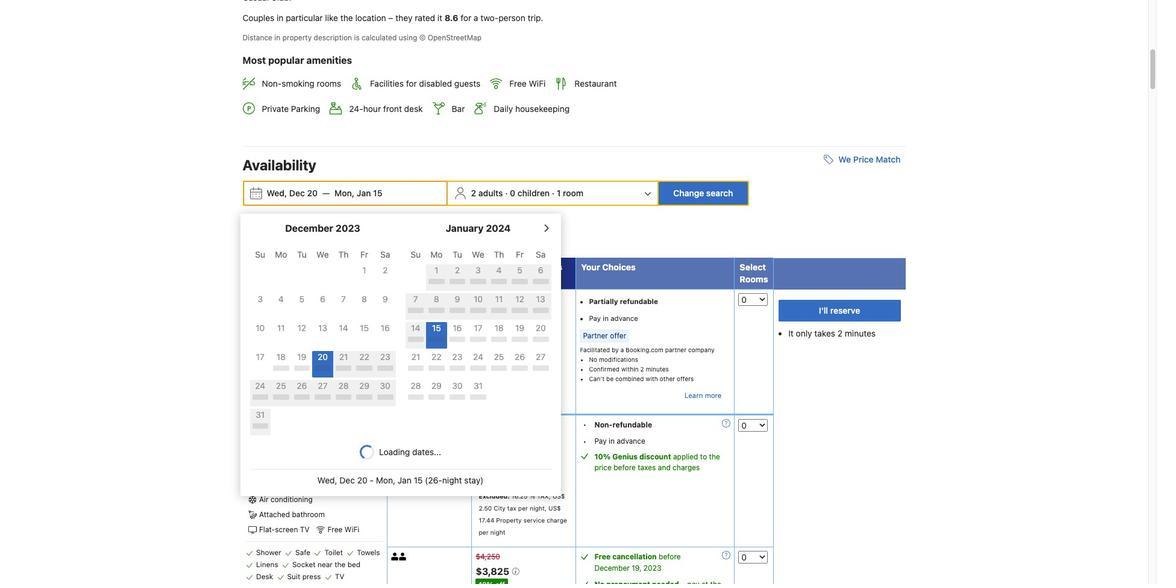 Task type: describe. For each thing, give the bounding box(es) containing it.
december 2023
[[285, 223, 360, 234]]

grid for december
[[250, 243, 396, 436]]

su for january
[[411, 249, 421, 260]]

charges
[[673, 463, 700, 472]]

adults
[[478, 188, 503, 198]]

$225
[[357, 394, 372, 401]]

by
[[612, 346, 619, 354]]

19,
[[632, 564, 642, 573]]

$260
[[253, 423, 268, 430]]

18 for 18 $139
[[276, 352, 286, 362]]

19 $164
[[513, 323, 527, 343]]

most
[[243, 55, 266, 66]]

in left "usd"
[[392, 446, 399, 456]]

we price match
[[838, 154, 901, 164]]

and inside $3,044 +$560 taxes and fees
[[521, 310, 533, 319]]

18 for 18 $124
[[494, 323, 504, 333]]

wed, for wed, dec 20 — mon, jan 15
[[267, 188, 287, 198]]

tax,
[[537, 493, 551, 500]]

26 for 26 $139
[[297, 381, 307, 391]]

11 January 2024 checkbox
[[489, 293, 509, 320]]

partner
[[583, 331, 608, 340]]

within
[[621, 366, 639, 373]]

0 vertical spatial 26
[[523, 262, 534, 272]]

facilitated
[[580, 346, 610, 354]]

in up 10%
[[609, 437, 615, 446]]

a inside partner offer facilitated by a booking.com partner company
[[621, 346, 624, 354]]

20 cell
[[312, 349, 333, 378]]

30 $234
[[378, 381, 393, 401]]

like
[[325, 13, 338, 23]]

king for rooms
[[307, 420, 328, 431]]

12 January 2024 checkbox
[[509, 293, 530, 320]]

feet²
[[316, 481, 331, 490]]

–
[[388, 13, 393, 23]]

11 for 11
[[277, 323, 285, 333]]

30 for 30 $140
[[452, 381, 463, 391]]

partner offer facilitated by a booking.com partner company
[[580, 331, 715, 354]]

couples in particular like the location – they rated it 8.6 for a two-person trip.
[[243, 13, 543, 23]]

13 for 13
[[318, 323, 327, 333]]

(26-
[[425, 473, 442, 483]]

24 cell
[[250, 378, 271, 407]]

price inside dropdown button
[[853, 154, 874, 164]]

jan for -
[[398, 473, 411, 483]]

pay for •
[[594, 437, 607, 446]]

6 $69
[[535, 265, 547, 286]]

31 January 2024 checkbox
[[468, 380, 489, 407]]

select
[[740, 262, 766, 272]]

6 December 2023 checkbox
[[312, 293, 333, 320]]

26 $139
[[295, 381, 309, 401]]

company
[[688, 346, 715, 354]]

only 4 rooms left on our site
[[256, 439, 361, 448]]

description
[[314, 33, 352, 42]]

27 January 2024 checkbox
[[530, 351, 551, 378]]

22 cell
[[354, 349, 375, 378]]

your choices
[[581, 262, 636, 272]]

we inside dropdown button
[[838, 154, 851, 164]]

mo for january
[[430, 249, 443, 260]]

1 vertical spatial night
[[442, 473, 462, 483]]

hour
[[363, 104, 381, 114]]

$154
[[513, 365, 527, 372]]

2 cell
[[447, 262, 468, 291]]

0 vertical spatial per
[[518, 505, 528, 513]]

0 vertical spatial tv
[[300, 364, 309, 373]]

1 January 2024 checkbox
[[426, 264, 447, 291]]

10 cell
[[468, 291, 489, 320]]

6 for 6 $69
[[538, 265, 543, 275]]

2 flat- from the top
[[259, 526, 275, 535]]

15 inside 'option'
[[360, 323, 369, 333]]

14 December 2023 checkbox
[[333, 322, 354, 349]]

30 cell
[[375, 378, 396, 407]]

24-
[[349, 104, 363, 114]]

partially
[[589, 298, 618, 305]]

th for 2023
[[338, 249, 349, 260]]

in down partially
[[603, 314, 609, 322]]

0 horizontal spatial —
[[322, 188, 330, 198]]

th for 2024
[[494, 249, 504, 260]]

can't
[[589, 375, 605, 383]]

offers
[[677, 375, 694, 383]]

in left property
[[274, 33, 280, 42]]

0 vertical spatial free wifi
[[509, 79, 546, 89]]

24 January 2024 checkbox
[[468, 351, 489, 378]]

1 bathroom from the top
[[292, 349, 325, 358]]

2 inside no modifications confirmed within 2 minutes can't be combined with other offers
[[640, 366, 644, 373]]

$139 for 18
[[274, 365, 288, 372]]

1 horizontal spatial a
[[474, 13, 478, 23]]

1 1 king bed from the top
[[246, 313, 288, 323]]

18 $139
[[274, 352, 288, 372]]

is
[[354, 33, 360, 42]]

1 flat- from the top
[[259, 364, 275, 373]]

6 January 2024 checkbox
[[530, 264, 551, 291]]

for left disabled
[[406, 79, 417, 89]]

3 for 3
[[258, 294, 263, 304]]

front
[[383, 104, 402, 114]]

1 vertical spatial tv
[[300, 526, 309, 535]]

5 December 2023 checkbox
[[291, 293, 312, 320]]

pay in advance for •
[[594, 437, 645, 446]]

housekeeping
[[515, 104, 570, 114]]

2 attached from the top
[[259, 511, 290, 520]]

$140
[[450, 394, 465, 401]]

12 cell
[[509, 291, 530, 320]]

change
[[673, 188, 704, 198]]

7 for 7
[[341, 294, 346, 304]]

we for december 2023
[[317, 249, 329, 260]]

two-
[[480, 13, 499, 23]]

1 December 2023 checkbox
[[354, 264, 375, 291]]

2 · from the left
[[552, 188, 555, 198]]

no modifications confirmed within 2 minutes can't be combined with other offers
[[589, 356, 694, 383]]

january
[[446, 223, 484, 234]]

5 January 2024 checkbox
[[509, 264, 530, 291]]

stay
[[470, 446, 487, 456]]

other
[[660, 375, 675, 383]]

9 January 2024 checkbox
[[447, 293, 468, 320]]

16.25 % tax, us$ 2.50 city tax per night, us$ 17.44 property service charge per night
[[479, 493, 567, 537]]

0 vertical spatial wifi
[[529, 79, 546, 89]]

wed, for wed, dec 20 - mon, jan 15 (26-night stay)
[[317, 473, 337, 483]]

29 cell
[[354, 378, 375, 407]]

13 December 2023 checkbox
[[312, 322, 333, 349]]

booking.com
[[626, 346, 663, 354]]

250
[[300, 481, 313, 490]]

7 January 2024 checkbox
[[405, 293, 426, 320]]

2 January 2024 checkbox
[[447, 264, 468, 291]]

19 January 2024 checkbox
[[509, 322, 530, 349]]

11 December 2023 checkbox
[[271, 322, 291, 349]]

0 vertical spatial guests
[[454, 79, 480, 89]]

2 1 king bed from the top
[[246, 458, 288, 469]]

0 vertical spatial night
[[448, 446, 468, 456]]

8 for 8
[[362, 294, 367, 304]]

$139 for 27
[[315, 394, 330, 401]]

december inside before december 19, 2023
[[594, 564, 630, 573]]

23 for 23 $149
[[452, 352, 462, 362]]

26 for 26 $154
[[515, 352, 525, 362]]

2 screen from the top
[[275, 526, 298, 535]]

21 December 2023 checkbox
[[333, 351, 354, 378]]

partner
[[665, 346, 686, 354]]

15 December 2023 checkbox
[[354, 322, 375, 349]]

21 for 21 $124
[[411, 352, 420, 362]]

daily
[[494, 104, 513, 114]]

wed, dec 20 — mon, jan 15
[[267, 188, 382, 198]]

distance in property description is calculated using © openstreetmap
[[243, 33, 482, 42]]

16 for 16
[[381, 323, 390, 333]]

air
[[259, 496, 269, 505]]

29 $132
[[429, 381, 444, 401]]

— inside "31 —"
[[476, 394, 481, 401]]

they
[[395, 13, 412, 23]]

4 for 4 $107
[[496, 265, 502, 275]]

1 vertical spatial us$
[[548, 505, 561, 513]]

pay for partially refundable
[[589, 314, 601, 322]]

guest house king for rooms
[[246, 420, 328, 431]]

$125 for 9
[[450, 307, 464, 314]]

price for 26 nights
[[486, 262, 562, 272]]

property
[[282, 33, 312, 42]]

$139 for 26
[[295, 394, 309, 401]]

5 for 5 $137
[[517, 265, 522, 275]]

23 December 2023 checkbox
[[375, 351, 396, 378]]

27 December 2023 checkbox
[[312, 380, 333, 407]]

disabled
[[419, 79, 452, 89]]

2 bathroom from the top
[[292, 511, 325, 520]]

10 January 2024 checkbox
[[468, 293, 489, 320]]

1 vertical spatial wifi
[[347, 364, 361, 373]]

29 $225
[[357, 381, 372, 401]]

$107 for 4
[[492, 278, 506, 286]]

1 inside checkbox
[[362, 265, 366, 275]]

press
[[302, 573, 321, 582]]

1 vertical spatial free wifi
[[330, 364, 361, 373]]

10 December 2023 checkbox
[[250, 322, 271, 349]]

2 vertical spatial wifi
[[345, 526, 359, 535]]

$124 for 21
[[409, 365, 423, 372]]

2 vertical spatial tv
[[335, 573, 344, 582]]

14 for 14 $124
[[411, 323, 420, 333]]

24 for 24 $139
[[255, 381, 265, 391]]

9 for 9
[[383, 294, 388, 304]]

$191
[[534, 307, 547, 314]]

the for applied to the price before taxes and charges
[[709, 452, 720, 461]]

1 flat-screen tv from the top
[[259, 364, 309, 373]]

we for january 2024
[[472, 249, 484, 260]]

0 horizontal spatial a
[[434, 446, 438, 456]]

1 vertical spatial per
[[479, 529, 489, 537]]

13 January 2024 checkbox
[[530, 293, 551, 320]]

2 adults · 0 children · 1 room button
[[449, 182, 657, 205]]

0 vertical spatial us$
[[553, 493, 565, 500]]

1 vertical spatial bed
[[271, 458, 286, 469]]

21 January 2024 checkbox
[[405, 351, 426, 378]]

30 $140
[[450, 381, 465, 401]]

guest for 1
[[246, 294, 274, 305]]

28 January 2024 checkbox
[[405, 380, 426, 407]]

king for bed
[[307, 294, 328, 305]]

before inside before december 19, 2023
[[659, 553, 681, 562]]

2 for 2
[[383, 265, 388, 275]]

12 $181
[[513, 294, 527, 314]]

location
[[355, 13, 386, 23]]

minutes inside no modifications confirmed within 2 minutes can't be combined with other offers
[[646, 366, 669, 373]]

guest for only
[[246, 420, 274, 431]]

10 for 10
[[256, 323, 265, 333]]

of
[[428, 262, 436, 272]]

search
[[706, 188, 733, 198]]

23 for 23 $152
[[380, 352, 390, 362]]

12 December 2023 checkbox
[[291, 322, 312, 349]]

0 vertical spatial bed
[[271, 313, 286, 323]]

usd
[[401, 446, 419, 456]]

for right "usd"
[[421, 446, 432, 456]]

$139 for 19
[[295, 365, 309, 372]]

2 December 2023 checkbox
[[375, 264, 396, 291]]

31 cell
[[250, 407, 271, 436]]

1 horizontal spatial minutes
[[845, 328, 876, 339]]

0 horizontal spatial 2023
[[336, 223, 360, 234]]

taxes inside $3,044 +$560 taxes and fees
[[501, 310, 519, 319]]

15 cell
[[426, 320, 447, 349]]

2024
[[486, 223, 511, 234]]

20 January 2024 checkbox
[[530, 322, 551, 349]]

27 $139
[[315, 381, 330, 401]]

• for pay in advance
[[583, 437, 587, 446]]

with
[[646, 375, 658, 383]]

1 inside dropdown button
[[557, 188, 561, 198]]

only
[[796, 328, 812, 339]]

22 for 22 $147
[[359, 352, 369, 362]]

2 vertical spatial bed
[[348, 561, 360, 570]]

9 cell
[[447, 291, 468, 320]]

applied to the price before taxes and charges
[[594, 452, 720, 472]]

• for non-refundable
[[583, 420, 587, 429]]

2 right takes
[[838, 328, 843, 339]]

genius
[[612, 452, 638, 461]]

24-hour front desk
[[349, 104, 423, 114]]

7 for 7 $129
[[413, 294, 418, 304]]

fees
[[535, 310, 550, 319]]

fr for 2024
[[516, 249, 524, 260]]

0 vertical spatial the
[[340, 13, 353, 23]]

15 inside 15 $124
[[432, 323, 441, 333]]

parking
[[291, 104, 320, 114]]

in right couples
[[277, 13, 284, 23]]

number
[[392, 262, 426, 272]]

14 cell
[[405, 320, 426, 349]]

7 $129
[[409, 294, 423, 314]]

and inside applied to the price before taxes and charges
[[658, 463, 671, 472]]

0 horizontal spatial december
[[285, 223, 333, 234]]

16 December 2023 checkbox
[[375, 322, 396, 349]]

$147
[[357, 365, 371, 372]]

trip.
[[528, 13, 543, 23]]

$137 for 10
[[471, 307, 485, 314]]

fr for 2023
[[360, 249, 368, 260]]

$163
[[533, 365, 548, 372]]

1 inside the 1 $107
[[435, 265, 438, 275]]

2 vertical spatial free wifi
[[328, 526, 359, 535]]

non- for refundable
[[594, 420, 613, 430]]

$234
[[378, 394, 393, 401]]

4 January 2024 checkbox
[[489, 264, 509, 291]]

16 January 2024 checkbox
[[447, 322, 468, 349]]

28 December 2023 checkbox
[[333, 380, 354, 407]]

left
[[307, 439, 320, 448]]

$149 for 23
[[450, 365, 465, 372]]

rooms for 4
[[282, 439, 306, 448]]

14 $124
[[409, 323, 423, 343]]

more details on meals and payment options image
[[722, 552, 731, 560]]

$149 for 25
[[492, 365, 506, 372]]

19 for 19 $139
[[297, 352, 306, 362]]

$139 for 25
[[274, 394, 288, 401]]

29 for 29 $132
[[431, 381, 442, 391]]

-
[[370, 473, 374, 483]]

$107 for 3
[[471, 278, 485, 286]]

$137 for 5
[[513, 278, 527, 286]]

for right 8.6 at the top
[[461, 13, 471, 23]]

20 inside 20 $150
[[318, 352, 328, 362]]

it
[[437, 13, 442, 23]]

on
[[322, 439, 331, 448]]



Task type: vqa. For each thing, say whether or not it's contained in the screenshot.


Task type: locate. For each thing, give the bounding box(es) containing it.
0 horizontal spatial minutes
[[646, 366, 669, 373]]

2 vertical spatial 4
[[275, 439, 280, 448]]

23 January 2024 checkbox
[[447, 351, 468, 378]]

17 inside 17 $124
[[474, 323, 482, 333]]

service
[[523, 517, 545, 525]]

1 8 from the left
[[362, 294, 367, 304]]

25 $149
[[492, 352, 506, 372]]

25 December 2023 checkbox
[[271, 380, 291, 407]]

3 $149 from the left
[[471, 365, 485, 372]]

0 vertical spatial guest house king
[[246, 294, 328, 305]]

2 • from the top
[[583, 437, 587, 446]]

20 up december 2023
[[307, 188, 318, 198]]

1 vertical spatial 19
[[297, 352, 306, 362]]

1 king bed left 5 checkbox
[[246, 313, 288, 323]]

1-
[[441, 446, 448, 456]]

1 cell
[[426, 262, 447, 291]]

0 vertical spatial 4
[[496, 265, 502, 275]]

1 horizontal spatial —
[[476, 394, 481, 401]]

1 vertical spatial wed,
[[317, 473, 337, 483]]

$107 for 1
[[430, 278, 444, 286]]

19 inside 19 $139
[[297, 352, 306, 362]]

2 fr from the left
[[516, 249, 524, 260]]

jan up december 2023
[[357, 188, 371, 198]]

2
[[471, 188, 476, 198], [383, 265, 388, 275], [455, 265, 460, 275], [838, 328, 843, 339], [640, 366, 644, 373]]

$124 right 15 january 2024 option
[[450, 336, 464, 343]]

2 22 from the left
[[432, 352, 442, 362]]

$149 for 22
[[429, 365, 444, 372]]

2 inside 2 $107
[[455, 265, 460, 275]]

property
[[496, 517, 522, 525]]

30 up $234
[[380, 381, 390, 391]]

attached
[[259, 349, 290, 358], [259, 511, 290, 520]]

1 vertical spatial 2023
[[644, 564, 661, 573]]

1 vertical spatial 18
[[276, 352, 286, 362]]

25 for 25 $139
[[276, 381, 286, 391]]

1 horizontal spatial 10
[[474, 294, 483, 304]]

14 inside checkbox
[[339, 323, 348, 333]]

8 January 2024 checkbox
[[426, 293, 447, 320]]

8 cell
[[426, 291, 447, 320]]

10 for 10 $137
[[474, 294, 483, 304]]

0 horizontal spatial 27
[[318, 381, 328, 391]]

pay in advance up the offer
[[589, 314, 638, 322]]

6 up $69
[[538, 265, 543, 275]]

1 16 from the left
[[381, 323, 390, 333]]

%
[[529, 493, 535, 500]]

15 January 2024 checkbox
[[426, 322, 447, 349]]

combined
[[615, 375, 644, 383]]

2 mo from the left
[[430, 249, 443, 260]]

21 for 21 $143
[[339, 352, 348, 362]]

13 for 13 $191
[[536, 294, 545, 304]]

bar
[[452, 104, 465, 114]]

2 7 from the left
[[413, 294, 418, 304]]

21 down 14 january 2024 option
[[411, 352, 420, 362]]

2 vertical spatial 26
[[297, 381, 307, 391]]

free cancellation
[[594, 553, 657, 562]]

6 inside 6 option
[[320, 294, 325, 304]]

pay
[[589, 314, 601, 322], [594, 437, 607, 446]]

$139 inside 26 december 2023 option
[[295, 394, 309, 401]]

the right the to
[[709, 452, 720, 461]]

non- up 10%
[[594, 420, 613, 430]]

0 vertical spatial 18
[[494, 323, 504, 333]]

26 December 2023 checkbox
[[291, 380, 312, 407]]

2 $149 from the left
[[450, 365, 465, 372]]

$139 for 24
[[253, 394, 267, 401]]

1 attached bathroom from the top
[[259, 349, 325, 358]]

11 inside option
[[277, 323, 285, 333]]

$107 inside 3 january 2024 option
[[471, 278, 485, 286]]

23 cell
[[375, 349, 396, 378]]

before inside applied to the price before taxes and charges
[[614, 463, 636, 472]]

1 vertical spatial guests
[[438, 262, 467, 272]]

1 vertical spatial 13
[[318, 323, 327, 333]]

refundable
[[620, 298, 658, 305], [613, 420, 652, 430]]

17 for 17 $124
[[474, 323, 482, 333]]

0 vertical spatial flat-
[[259, 364, 275, 373]]

15 $124
[[429, 323, 444, 343]]

$124 for 16
[[450, 336, 464, 343]]

$124 inside 21 january 2024 checkbox
[[409, 365, 423, 372]]

non- up private
[[262, 79, 282, 89]]

2 grid from the left
[[405, 243, 551, 407]]

16 for 16 $124
[[453, 323, 462, 333]]

29 for 29 $225
[[359, 381, 369, 391]]

1 horizontal spatial ·
[[552, 188, 555, 198]]

1 horizontal spatial 18
[[494, 323, 504, 333]]

1 horizontal spatial taxes
[[638, 463, 656, 472]]

11
[[495, 294, 503, 304], [277, 323, 285, 333]]

30 inside 30 $140
[[452, 381, 463, 391]]

0 vertical spatial price
[[853, 154, 874, 164]]

$124 for 15
[[429, 336, 444, 343]]

$4,250
[[476, 553, 500, 562]]

2 21 from the left
[[411, 352, 420, 362]]

$139 inside 18 december 2023 checkbox
[[274, 365, 288, 372]]

$152
[[378, 365, 392, 372]]

1 14 from the left
[[339, 323, 348, 333]]

· right the children
[[552, 188, 555, 198]]

5 $137
[[513, 265, 527, 286]]

2 $125 from the left
[[450, 307, 464, 314]]

approximate
[[314, 446, 364, 456]]

4 right only on the bottom left
[[275, 439, 280, 448]]

night inside 16.25 % tax, us$ 2.50 city tax per night, us$ 17.44 property service charge per night
[[490, 529, 505, 537]]

couples
[[243, 13, 274, 23]]

22 inside 22 $147
[[359, 352, 369, 362]]

1 horizontal spatial $125
[[450, 307, 464, 314]]

11 down 4 option
[[277, 323, 285, 333]]

23 inside 23 $149
[[452, 352, 462, 362]]

7
[[341, 294, 346, 304], [413, 294, 418, 304]]

29 inside 29 $132
[[431, 381, 442, 391]]

3 December 2023 checkbox
[[250, 293, 271, 320]]

jan for —
[[357, 188, 371, 198]]

4 cell
[[489, 262, 509, 291]]

4 $149 from the left
[[492, 365, 506, 372]]

guest up only on the bottom left
[[246, 420, 274, 431]]

2 inside 2 adults · 0 children · 1 room dropdown button
[[471, 188, 476, 198]]

bed down only on the bottom left
[[271, 458, 286, 469]]

1 horizontal spatial 30
[[452, 381, 463, 391]]

$125 right $129
[[429, 307, 444, 314]]

2023 inside before december 19, 2023
[[644, 564, 661, 573]]

25 January 2024 checkbox
[[489, 351, 509, 378]]

18 inside 18 $124
[[494, 323, 504, 333]]

26
[[523, 262, 534, 272], [515, 352, 525, 362], [297, 381, 307, 391]]

1 vertical spatial attached bathroom
[[259, 511, 325, 520]]

13 down 6 option
[[318, 323, 327, 333]]

30 up $140
[[452, 381, 463, 391]]

1 horizontal spatial grid
[[405, 243, 551, 407]]

$125 inside 9 january 2024 "option"
[[450, 307, 464, 314]]

0 horizontal spatial 13
[[318, 323, 327, 333]]

2 sa from the left
[[536, 249, 546, 260]]

1 guest house king link from the top
[[246, 293, 380, 305]]

$124 left 22 january 2024 option
[[409, 365, 423, 372]]

0 horizontal spatial taxes
[[501, 310, 519, 319]]

1 vertical spatial 31
[[256, 410, 265, 420]]

21 inside 21 $124
[[411, 352, 420, 362]]

7 right 6 option
[[341, 294, 346, 304]]

5 inside 5 $137
[[517, 265, 522, 275]]

1 23 from the left
[[380, 352, 390, 362]]

28 inside 28 $124
[[411, 381, 421, 391]]

9 December 2023 checkbox
[[375, 293, 396, 320]]

0 horizontal spatial 10
[[256, 323, 265, 333]]

safe
[[295, 549, 310, 558]]

tu down december 2023
[[297, 249, 307, 260]]

december down wed, dec 20 — mon, jan 15
[[285, 223, 333, 234]]

1 tu from the left
[[297, 249, 307, 260]]

house for bed
[[276, 294, 304, 305]]

price right 3 $107
[[486, 262, 507, 272]]

8 December 2023 checkbox
[[354, 293, 375, 320]]

27 inside 27 $163
[[536, 352, 546, 362]]

sa for 2023
[[380, 249, 390, 260]]

fr up 1 december 2023 checkbox
[[360, 249, 368, 260]]

1
[[557, 188, 561, 198], [362, 265, 366, 275], [435, 265, 438, 275], [246, 313, 250, 323], [246, 458, 250, 469]]

26 cell
[[291, 378, 312, 407]]

1 vertical spatial king
[[252, 458, 268, 469]]

group
[[233, 226, 905, 248]]

6
[[538, 265, 543, 275], [320, 294, 325, 304]]

2 flat-screen tv from the top
[[259, 526, 309, 535]]

th down december 2023
[[338, 249, 349, 260]]

attached bathroom
[[259, 349, 325, 358], [259, 511, 325, 520]]

0 horizontal spatial 8
[[362, 294, 367, 304]]

30 December 2023 checkbox
[[375, 380, 396, 407]]

2 $107 from the left
[[450, 278, 464, 286]]

minutes down i'll reserve button
[[845, 328, 876, 339]]

3 cell
[[468, 262, 489, 291]]

3 for 3 $107
[[476, 265, 481, 275]]

availability
[[243, 157, 316, 173]]

17 December 2023 checkbox
[[250, 351, 271, 378]]

0 vertical spatial taxes
[[501, 310, 519, 319]]

19 December 2023 checkbox
[[291, 351, 312, 378]]

1 horizontal spatial 19
[[515, 323, 524, 333]]

0 horizontal spatial th
[[338, 249, 349, 260]]

$124 inside 15 january 2024 option
[[429, 336, 444, 343]]

$164 for 20
[[533, 336, 548, 343]]

13 up $191
[[536, 294, 545, 304]]

1 horizontal spatial 8
[[434, 294, 439, 304]]

2 for 2 $107
[[455, 265, 460, 275]]

6 inside 6 $69
[[538, 265, 543, 275]]

27 for 27 $163
[[536, 352, 546, 362]]

0 horizontal spatial 12
[[297, 323, 306, 333]]

0 horizontal spatial before
[[614, 463, 636, 472]]

our
[[333, 439, 346, 448]]

1 horizontal spatial 14
[[411, 323, 420, 333]]

confirmed
[[589, 366, 619, 373]]

house for rooms
[[276, 420, 304, 431]]

18 down 11 december 2023 option
[[276, 352, 286, 362]]

1 9 from the left
[[383, 294, 388, 304]]

4 December 2023 checkbox
[[271, 293, 291, 320]]

3 left 4 option
[[258, 294, 263, 304]]

attached bathroom down 12 december 2023 option
[[259, 349, 325, 358]]

2 attached bathroom from the top
[[259, 511, 325, 520]]

1 th from the left
[[338, 249, 349, 260]]

0 vertical spatial 24
[[473, 352, 483, 362]]

26 left 6 $69
[[523, 262, 534, 272]]

2 for 2 adults · 0 children · 1 room
[[471, 188, 476, 198]]

0 vertical spatial before
[[614, 463, 636, 472]]

and
[[521, 310, 533, 319], [658, 463, 671, 472]]

pay in advance for partially refundable
[[589, 314, 638, 322]]

21 $143
[[336, 352, 351, 372]]

house right 3 december 2023 checkbox
[[276, 294, 304, 305]]

0 horizontal spatial 21
[[339, 352, 348, 362]]

1 horizontal spatial price
[[853, 154, 874, 164]]

su for december
[[255, 249, 265, 260]]

$107 for 2
[[450, 278, 464, 286]]

17 for 17
[[256, 352, 264, 362]]

1 horizontal spatial th
[[494, 249, 504, 260]]

1 vertical spatial 6
[[320, 294, 325, 304]]

21 inside the 21 $143
[[339, 352, 348, 362]]

5 inside checkbox
[[299, 294, 304, 304]]

1 horizontal spatial $164
[[533, 336, 548, 343]]

$107 right 1 january 2024 'option'
[[450, 278, 464, 286]]

1 22 from the left
[[359, 352, 369, 362]]

7 inside 7 $129
[[413, 294, 418, 304]]

$149 inside 22 january 2024 option
[[429, 365, 444, 372]]

25 inside '25 $149'
[[494, 352, 504, 362]]

12 for 12 $181
[[515, 294, 524, 304]]

$124 inside 14 january 2024 option
[[409, 336, 423, 343]]

23 up $152
[[380, 352, 390, 362]]

desk
[[256, 573, 273, 582]]

king left 7 option
[[307, 294, 328, 305]]

10% off. you're getting a reduced rate because this property is offering a discount.. element
[[476, 579, 508, 585]]

attached down air
[[259, 511, 290, 520]]

1 vertical spatial jan
[[398, 473, 411, 483]]

1 grid from the left
[[250, 243, 396, 436]]

1 vertical spatial 3
[[258, 294, 263, 304]]

31 for 31 $260
[[256, 410, 265, 420]]

3 inside 3 $107
[[476, 265, 481, 275]]

22 for 22 $149
[[432, 352, 442, 362]]

0 vertical spatial attached bathroom
[[259, 349, 325, 358]]

24 December 2023 checkbox
[[250, 380, 271, 407]]

16 inside 16 december 2023 option
[[381, 323, 390, 333]]

2 inside 2 "checkbox"
[[383, 265, 388, 275]]

price
[[594, 463, 612, 472]]

24 down 17 january 2024 option
[[473, 352, 483, 362]]

0 vertical spatial jan
[[357, 188, 371, 198]]

26 inside 26 $139
[[297, 381, 307, 391]]

$149 inside 25 january 2024 checkbox
[[492, 365, 506, 372]]

10% genius discount
[[594, 452, 671, 461]]

non- for smoking
[[262, 79, 282, 89]]

19 for 19 $164
[[515, 323, 524, 333]]

guest house king
[[246, 294, 328, 305], [246, 420, 328, 431]]

11 for 11 $133
[[495, 294, 503, 304]]

12 inside 12 $181
[[515, 294, 524, 304]]

1 horizontal spatial 21
[[411, 352, 420, 362]]

28 cell
[[333, 378, 354, 407]]

8 inside 8 $125
[[434, 294, 439, 304]]

19 inside 19 $164
[[515, 323, 524, 333]]

per right the tax
[[518, 505, 528, 513]]

$124 for 14
[[409, 336, 423, 343]]

2 28 from the left
[[411, 381, 421, 391]]

0 vertical spatial 13
[[536, 294, 545, 304]]

1 21 from the left
[[339, 352, 348, 362]]

$124 left 15 january 2024 option
[[409, 336, 423, 343]]

1 horizontal spatial wed,
[[317, 473, 337, 483]]

1 horizontal spatial 12
[[515, 294, 524, 304]]

flat-screen tv up shower
[[259, 526, 309, 535]]

refundable right partially
[[620, 298, 658, 305]]

king up left
[[307, 420, 328, 431]]

2 right within
[[640, 366, 644, 373]]

0 vertical spatial pay in advance
[[589, 314, 638, 322]]

5 for 5
[[299, 294, 304, 304]]

26 up $154
[[515, 352, 525, 362]]

2 30 from the left
[[452, 381, 463, 391]]

9 inside checkbox
[[383, 294, 388, 304]]

screen up 25 $139
[[275, 364, 298, 373]]

2 king from the top
[[252, 458, 268, 469]]

sa
[[380, 249, 390, 260], [536, 249, 546, 260]]

0 horizontal spatial 6
[[320, 294, 325, 304]]

3 $107 from the left
[[471, 278, 485, 286]]

$107 up '$3,044' on the bottom of page
[[492, 278, 506, 286]]

6 cell
[[530, 262, 551, 291]]

1 vertical spatial mon,
[[376, 473, 395, 483]]

12 down 5 checkbox
[[297, 323, 306, 333]]

9 inside 9 $125
[[455, 294, 460, 304]]

occupancy image
[[391, 554, 399, 561], [399, 554, 407, 561]]

+$560
[[476, 310, 498, 319]]

$107 inside 1 january 2024 'option'
[[430, 278, 444, 286]]

th up 4 $107
[[494, 249, 504, 260]]

11 cell
[[489, 291, 509, 320]]

30 inside '30 $234'
[[380, 381, 390, 391]]

0 vertical spatial •
[[583, 420, 587, 429]]

attached down 11 december 2023 option
[[259, 349, 290, 358]]

occupancy image
[[400, 295, 408, 303]]

towels
[[357, 549, 380, 558]]

16 inside 16 $124
[[453, 323, 462, 333]]

25 down 18 december 2023 checkbox
[[276, 381, 286, 391]]

0 horizontal spatial sa
[[380, 249, 390, 260]]

12 inside 12 december 2023 option
[[297, 323, 306, 333]]

more details on meals and payment options image
[[722, 419, 731, 428]]

22 inside 22 $149
[[432, 352, 442, 362]]

2 guest from the top
[[246, 420, 274, 431]]

31 up the $260
[[256, 410, 265, 420]]

1 horizontal spatial 31
[[474, 381, 483, 391]]

night,
[[530, 505, 547, 513]]

$124 inside 16 january 2024 option
[[450, 336, 464, 343]]

26 January 2024 checkbox
[[509, 351, 530, 378]]

$139 inside 19 december 2023 checkbox
[[295, 365, 309, 372]]

22 $149
[[429, 352, 444, 372]]

28 up $121
[[338, 381, 349, 391]]

0 horizontal spatial price
[[486, 262, 507, 272]]

2 tu from the left
[[453, 249, 462, 260]]

excluded:
[[479, 493, 510, 500]]

1 sa from the left
[[380, 249, 390, 260]]

guest house king up only 4 rooms left on our site
[[246, 420, 328, 431]]

1 mo from the left
[[275, 249, 287, 260]]

20 left -
[[357, 473, 367, 483]]

20 December 2023 checkbox
[[312, 351, 333, 378]]

2 9 from the left
[[455, 294, 460, 304]]

0 horizontal spatial non-
[[262, 79, 282, 89]]

0 vertical spatial 3
[[476, 265, 481, 275]]

4 right 3 december 2023 checkbox
[[278, 294, 284, 304]]

2 23 from the left
[[452, 352, 462, 362]]

1 horizontal spatial fr
[[516, 249, 524, 260]]

no
[[589, 356, 597, 363]]

7 cell
[[405, 291, 426, 320]]

1 king from the top
[[252, 313, 268, 323]]

1 attached from the top
[[259, 349, 290, 358]]

29 up the $132
[[431, 381, 442, 391]]

refundable up 10% genius discount in the right of the page
[[613, 420, 652, 430]]

mo down december 2023
[[275, 249, 287, 260]]

27 for 27 $139
[[318, 381, 328, 391]]

25 for 25 $149
[[494, 352, 504, 362]]

2 left 3 $107
[[455, 265, 460, 275]]

more
[[705, 392, 722, 399]]

2 14 from the left
[[411, 323, 420, 333]]

2 guest house king from the top
[[246, 420, 328, 431]]

2 16 from the left
[[453, 323, 462, 333]]

1 horizontal spatial mo
[[430, 249, 443, 260]]

$124 inside the 28 january 2024 "option"
[[409, 394, 423, 401]]

mon,
[[335, 188, 354, 198], [376, 473, 395, 483]]

0 horizontal spatial 14
[[339, 323, 348, 333]]

1 horizontal spatial 29
[[431, 381, 442, 391]]

10 inside 10 $137
[[474, 294, 483, 304]]

tv up safe
[[300, 526, 309, 535]]

0 horizontal spatial $164
[[513, 336, 527, 343]]

31 $260
[[253, 410, 268, 430]]

dec down "availability"
[[289, 188, 305, 198]]

1 vertical spatial non-
[[594, 420, 613, 430]]

1 $149 from the left
[[429, 365, 444, 372]]

16 down 9 december 2023 checkbox
[[381, 323, 390, 333]]

14 inside 14 $124
[[411, 323, 420, 333]]

27 cell
[[312, 378, 333, 407]]

31 down 24 january 2024 option
[[474, 381, 483, 391]]

1 vertical spatial guest house king link
[[246, 419, 380, 431]]

20 inside 20 $164
[[536, 323, 546, 333]]

$164 inside 19 january 2024 option
[[513, 336, 527, 343]]

3 January 2024 checkbox
[[468, 264, 489, 291]]

shower
[[256, 549, 281, 558]]

$124 for 17
[[471, 336, 485, 343]]

guest house king for bed
[[246, 294, 328, 305]]

guest house king link for rooms
[[246, 419, 380, 431]]

26 $154
[[513, 352, 527, 372]]

1 28 from the left
[[338, 381, 349, 391]]

4 for 4
[[278, 294, 284, 304]]

desk
[[404, 104, 423, 114]]

3 inside 3 december 2023 checkbox
[[258, 294, 263, 304]]

wed, down "availability"
[[267, 188, 287, 198]]

7 December 2023 checkbox
[[333, 293, 354, 320]]

0 vertical spatial 27
[[536, 352, 546, 362]]

advance for •
[[617, 437, 645, 446]]

13 inside 13 $191
[[536, 294, 545, 304]]

$139 inside the 24 december 2023 checkbox
[[253, 394, 267, 401]]

21 cell
[[333, 349, 354, 378]]

approximate prices in usd for a 1-night stay
[[314, 446, 487, 456]]

1 horizontal spatial 17
[[474, 323, 482, 333]]

25 cell
[[271, 378, 291, 407]]

28 inside "28 $121"
[[338, 381, 349, 391]]

guest
[[246, 294, 274, 305], [246, 420, 274, 431]]

the for socket near the bed
[[335, 561, 346, 570]]

18
[[494, 323, 504, 333], [276, 352, 286, 362]]

1 vertical spatial refundable
[[613, 420, 652, 430]]

1 $107 from the left
[[430, 278, 444, 286]]

2 $164 from the left
[[533, 336, 548, 343]]

24 for 24 $149
[[473, 352, 483, 362]]

linens
[[256, 561, 278, 570]]

1 $164 from the left
[[513, 336, 527, 343]]

0 vertical spatial bathroom
[[292, 349, 325, 358]]

number of guests
[[392, 262, 467, 272]]

$3,044
[[476, 296, 510, 307]]

4 inside 4 $107
[[496, 265, 502, 275]]

29 inside 29 $225
[[359, 381, 369, 391]]

flat-screen tv up 25 $139
[[259, 364, 309, 373]]

$107 inside 4 january 2024 checkbox
[[492, 278, 506, 286]]

31 for 31 —
[[474, 381, 483, 391]]

13 $191
[[534, 294, 547, 314]]

29 December 2023 checkbox
[[354, 380, 375, 407]]

we up 3 $107
[[472, 249, 484, 260]]

23 $149
[[450, 352, 465, 372]]

mon, for —
[[335, 188, 354, 198]]

$149 inside 24 january 2024 option
[[471, 365, 485, 372]]

1 29 from the left
[[359, 381, 369, 391]]

26 inside 26 $154
[[515, 352, 525, 362]]

tu for december 2023
[[297, 249, 307, 260]]

1 horizontal spatial 25
[[494, 352, 504, 362]]

0 horizontal spatial we
[[317, 249, 329, 260]]

for right 4 $107
[[509, 262, 521, 272]]

1 guest from the top
[[246, 294, 274, 305]]

dec left -
[[340, 473, 355, 483]]

25
[[494, 352, 504, 362], [276, 381, 286, 391]]

mo for december
[[275, 249, 287, 260]]

1 king from the top
[[307, 294, 328, 305]]

1 vertical spatial 24
[[255, 381, 265, 391]]

restaurant
[[575, 79, 617, 89]]

1 horizontal spatial before
[[659, 553, 681, 562]]

$137 inside "5 january 2024" option
[[513, 278, 527, 286]]

1 • from the top
[[583, 420, 587, 429]]

2 right 1 december 2023 checkbox
[[383, 265, 388, 275]]

grid for january
[[405, 243, 551, 407]]

30 for 30 $234
[[380, 381, 390, 391]]

2023 right 19,
[[644, 564, 661, 573]]

27 inside 27 $139
[[318, 381, 328, 391]]

20 $150
[[315, 352, 330, 372]]

14 January 2024 checkbox
[[405, 322, 426, 349]]

$181
[[513, 307, 527, 314]]

13 cell
[[530, 291, 551, 320]]

bed down towels
[[348, 561, 360, 570]]

21 up $143
[[339, 352, 348, 362]]

8 down 1 january 2024 'option'
[[434, 294, 439, 304]]

flat- up shower
[[259, 526, 275, 535]]

$124 inside 17 january 2024 option
[[471, 336, 485, 343]]

advance for partially refundable
[[611, 314, 638, 322]]

1 guest house king from the top
[[246, 294, 328, 305]]

$124 inside 18 january 2024 checkbox
[[492, 336, 506, 343]]

0 vertical spatial a
[[474, 13, 478, 23]]

23
[[380, 352, 390, 362], [452, 352, 462, 362]]

0 horizontal spatial 11
[[277, 323, 285, 333]]

1 occupancy image from the left
[[391, 554, 399, 561]]

1 horizontal spatial 24
[[473, 352, 483, 362]]

25 $139
[[274, 381, 288, 401]]

9 for 9 $125
[[455, 294, 460, 304]]

$139 right 17 option
[[274, 365, 288, 372]]

private
[[262, 104, 289, 114]]

mo up of
[[430, 249, 443, 260]]

1 horizontal spatial 5
[[517, 265, 522, 275]]

calculated
[[362, 33, 397, 42]]

1 screen from the top
[[275, 364, 298, 373]]

1 vertical spatial 25
[[276, 381, 286, 391]]

24 inside 24 $149
[[473, 352, 483, 362]]

2 occupancy image from the left
[[399, 554, 407, 561]]

fr
[[360, 249, 368, 260], [516, 249, 524, 260]]

28 for 21
[[411, 381, 421, 391]]

grid
[[250, 243, 396, 436], [405, 243, 551, 407]]

18 January 2024 checkbox
[[489, 322, 509, 349]]

23 down 16 january 2024 option
[[452, 352, 462, 362]]

0 vertical spatial minutes
[[845, 328, 876, 339]]

taxes inside applied to the price before taxes and charges
[[638, 463, 656, 472]]

23 inside 23 $152
[[380, 352, 390, 362]]

18 inside 18 $139
[[276, 352, 286, 362]]

$125 for 8
[[429, 307, 444, 314]]

0 vertical spatial rooms
[[317, 79, 341, 89]]

11 up $133
[[495, 294, 503, 304]]

$107 inside 2 january 2024 option
[[450, 278, 464, 286]]

2 vertical spatial the
[[335, 561, 346, 570]]

$149 for 24
[[471, 365, 485, 372]]

$149 inside 23 january 2024 checkbox
[[450, 365, 465, 372]]

$139 inside 25 december 2023 option
[[274, 394, 288, 401]]

$124 right 14 january 2024 option
[[429, 336, 444, 343]]

2 king from the top
[[307, 420, 328, 431]]

20
[[307, 188, 318, 198], [536, 323, 546, 333], [318, 352, 328, 362], [357, 473, 367, 483]]

night left stay
[[448, 446, 468, 456]]

8 for 8 $125
[[434, 294, 439, 304]]

22 December 2023 checkbox
[[354, 351, 375, 378]]

2 29 from the left
[[431, 381, 442, 391]]

charge
[[547, 517, 567, 525]]

3 $107
[[471, 265, 485, 286]]

1 7 from the left
[[341, 294, 346, 304]]

your
[[581, 262, 600, 272]]

1 vertical spatial screen
[[275, 526, 298, 535]]

31 inside 31 $260
[[256, 410, 265, 420]]

20 $164
[[533, 323, 548, 343]]

0 vertical spatial 12
[[515, 294, 524, 304]]

$124 for 28
[[409, 394, 423, 401]]

31 December 2023 checkbox
[[250, 409, 271, 436]]

1 · from the left
[[505, 188, 508, 198]]

$137 down price for 26 nights
[[513, 278, 527, 286]]

14 for 14
[[339, 323, 348, 333]]

$125 inside '8 january 2024' option
[[429, 307, 444, 314]]

4 inside 4 option
[[278, 294, 284, 304]]

$149 left 24 january 2024 option
[[450, 365, 465, 372]]

1 vertical spatial king
[[307, 420, 328, 431]]

11 inside "11 $133"
[[495, 294, 503, 304]]

4 $107 from the left
[[492, 278, 506, 286]]

1 30 from the left
[[380, 381, 390, 391]]

flat-screen tv
[[259, 364, 309, 373], [259, 526, 309, 535]]

wed, dec 20 button
[[262, 182, 322, 204]]

guest house king up 11 december 2023 option
[[246, 294, 328, 305]]

1 house from the top
[[276, 294, 304, 305]]

28 for 27
[[338, 381, 349, 391]]

i'll reserve button
[[778, 300, 901, 322]]

sa for 2024
[[536, 249, 546, 260]]

29 January 2024 checkbox
[[426, 380, 447, 407]]

rooms down amenities
[[317, 79, 341, 89]]

1 king bed down only on the bottom left
[[246, 458, 288, 469]]

$149 right 23 january 2024 checkbox
[[471, 365, 485, 372]]

2 th from the left
[[494, 249, 504, 260]]

22 January 2024 checkbox
[[426, 351, 447, 378]]

6 for 6
[[320, 294, 325, 304]]

refundable for non-refundable
[[613, 420, 652, 430]]

12
[[515, 294, 524, 304], [297, 323, 306, 333]]

8 down 1 december 2023 checkbox
[[362, 294, 367, 304]]

5 cell
[[509, 262, 530, 291]]

18 December 2023 checkbox
[[271, 351, 291, 378]]

2 house from the top
[[276, 420, 304, 431]]

0 vertical spatial non-
[[262, 79, 282, 89]]

rooms
[[317, 79, 341, 89], [282, 439, 306, 448]]

1 vertical spatial before
[[659, 553, 681, 562]]

2 guest house king link from the top
[[246, 419, 380, 431]]

1 fr from the left
[[360, 249, 368, 260]]

0 vertical spatial dec
[[289, 188, 305, 198]]

$164 inside 20 january 2024 option
[[533, 336, 548, 343]]

be
[[606, 375, 614, 383]]

minutes up the with
[[646, 366, 669, 373]]

25 inside 25 $139
[[276, 381, 286, 391]]

house up only 4 rooms left on our site
[[276, 420, 304, 431]]

using
[[399, 33, 417, 42]]

$139 inside the 27 december 2023 checkbox
[[315, 394, 330, 401]]

guest house king link for bed
[[246, 293, 380, 305]]

6 right 5 checkbox
[[320, 294, 325, 304]]

learn more
[[685, 392, 722, 399]]

23 $152
[[378, 352, 392, 372]]

1 $125 from the left
[[429, 307, 444, 314]]

22 up $147
[[359, 352, 369, 362]]

$133
[[492, 307, 506, 314]]

24 inside 24 $139
[[255, 381, 265, 391]]

5 right 4 option
[[299, 294, 304, 304]]

17 January 2024 checkbox
[[468, 322, 489, 349]]

screen up safe
[[275, 526, 298, 535]]

1 su from the left
[[255, 249, 265, 260]]

0 vertical spatial flat-screen tv
[[259, 364, 309, 373]]

30 January 2024 checkbox
[[447, 380, 468, 407]]

29 up $225
[[359, 381, 369, 391]]

guest house king link
[[246, 293, 380, 305], [246, 419, 380, 431]]

1 vertical spatial 5
[[299, 294, 304, 304]]

pay in advance up genius
[[594, 437, 645, 446]]

2 8 from the left
[[434, 294, 439, 304]]

$137 inside 10 january 2024 option
[[471, 307, 485, 314]]

0 horizontal spatial 23
[[380, 352, 390, 362]]

$150
[[315, 365, 330, 372]]

facilities for disabled guests
[[370, 79, 480, 89]]

$149
[[429, 365, 444, 372], [450, 365, 465, 372], [471, 365, 485, 372], [492, 365, 506, 372]]

1 vertical spatial price
[[486, 262, 507, 272]]

2 su from the left
[[411, 249, 421, 260]]

stay)
[[464, 473, 484, 483]]



